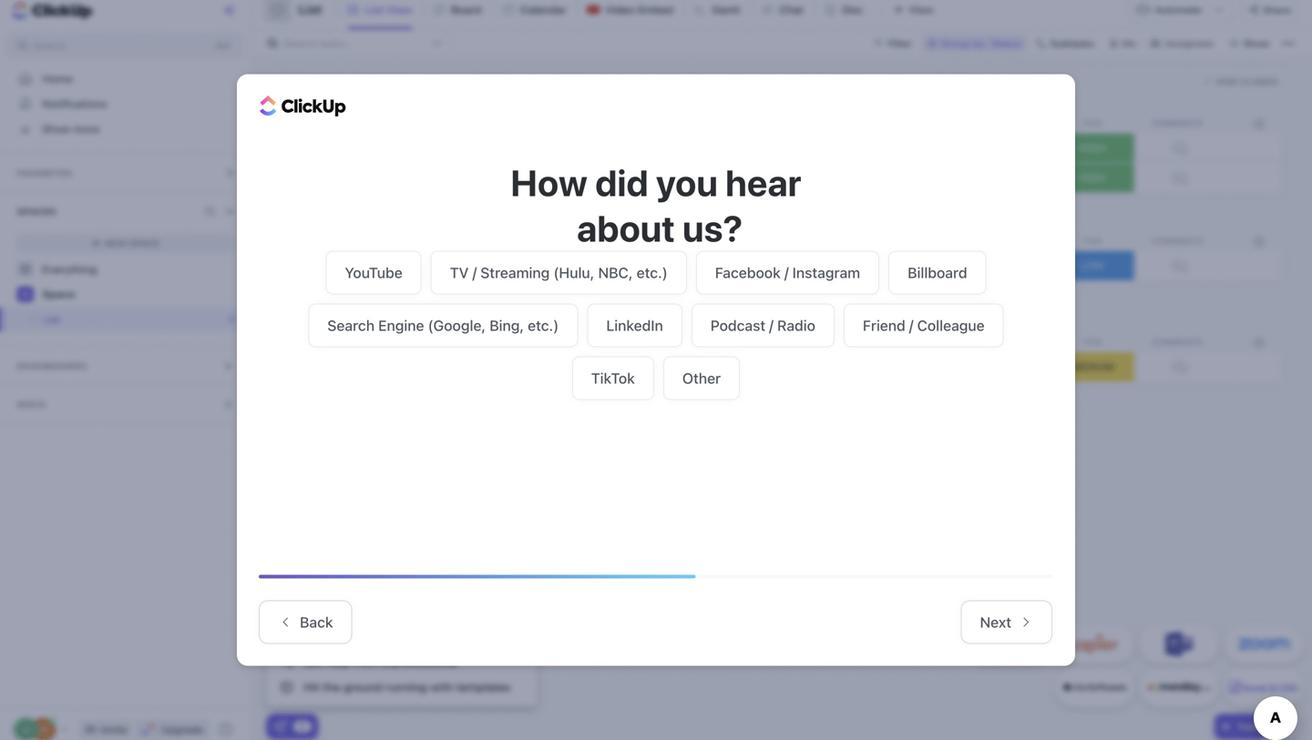 Task type: describe. For each thing, give the bounding box(es) containing it.
colleague
[[917, 317, 985, 334]]

(hulu,
[[553, 264, 594, 281]]

linkedin button
[[587, 304, 682, 347]]

other button
[[663, 357, 740, 400]]

youtube
[[345, 264, 402, 281]]

you
[[656, 161, 718, 204]]

facebook / instagram button
[[696, 251, 879, 295]]

facebook
[[715, 264, 781, 281]]

friend / colleague
[[863, 317, 985, 334]]

billboard
[[908, 264, 967, 281]]

search engine (google, bing, etc.) button
[[308, 304, 578, 347]]

friend / colleague button
[[844, 304, 1004, 347]]

back
[[300, 614, 333, 632]]

bing,
[[489, 317, 524, 334]]

tiktok button
[[572, 357, 654, 400]]

/ for friend
[[909, 317, 913, 334]]

search
[[327, 317, 375, 334]]

tv / streaming (hulu, nbc, etc.)
[[450, 264, 668, 281]]

tv
[[450, 264, 469, 281]]

tiktok
[[591, 370, 635, 387]]

youtube button
[[326, 251, 422, 295]]

back button
[[259, 601, 352, 645]]

(google,
[[428, 317, 486, 334]]

/ for tv
[[472, 264, 477, 281]]

0 horizontal spatial etc.)
[[528, 317, 559, 334]]



Task type: locate. For each thing, give the bounding box(es) containing it.
/
[[472, 264, 477, 281], [784, 264, 789, 281], [769, 317, 773, 334], [909, 317, 913, 334]]

about
[[577, 207, 675, 249]]

how
[[511, 161, 588, 204]]

billboard button
[[888, 251, 986, 295]]

/ for facebook
[[784, 264, 789, 281]]

nbc,
[[598, 264, 633, 281]]

next button
[[961, 601, 1052, 645]]

/ left radio
[[769, 317, 773, 334]]

did
[[595, 161, 648, 204]]

1 horizontal spatial etc.)
[[637, 264, 668, 281]]

etc.) right nbc,
[[637, 264, 668, 281]]

other
[[682, 370, 721, 387]]

/ right facebook
[[784, 264, 789, 281]]

/ right tv on the left of the page
[[472, 264, 477, 281]]

instagram
[[792, 264, 860, 281]]

linkedin
[[606, 317, 663, 334]]

clickup logo image
[[260, 96, 346, 117]]

1 vertical spatial etc.)
[[528, 317, 559, 334]]

us?
[[683, 207, 743, 249]]

search engine (google, bing, etc.)
[[327, 317, 559, 334]]

podcast
[[711, 317, 765, 334]]

/ for podcast
[[769, 317, 773, 334]]

streaming
[[480, 264, 550, 281]]

/ right friend
[[909, 317, 913, 334]]

podcast / radio
[[711, 317, 815, 334]]

how did you hear about us?
[[511, 161, 801, 249]]

engine
[[378, 317, 424, 334]]

tv / streaming (hulu, nbc, etc.) button
[[431, 251, 687, 295]]

podcast / radio button
[[691, 304, 835, 347]]

etc.)
[[637, 264, 668, 281], [528, 317, 559, 334]]

friend
[[863, 317, 905, 334]]

next
[[980, 614, 1011, 632]]

facebook / instagram
[[715, 264, 860, 281]]

hear
[[725, 161, 801, 204]]

etc.) right the bing,
[[528, 317, 559, 334]]

0 vertical spatial etc.)
[[637, 264, 668, 281]]

radio
[[777, 317, 815, 334]]



Task type: vqa. For each thing, say whether or not it's contained in the screenshot.
Jeremy Miller's Workspace, , ELEMENT
no



